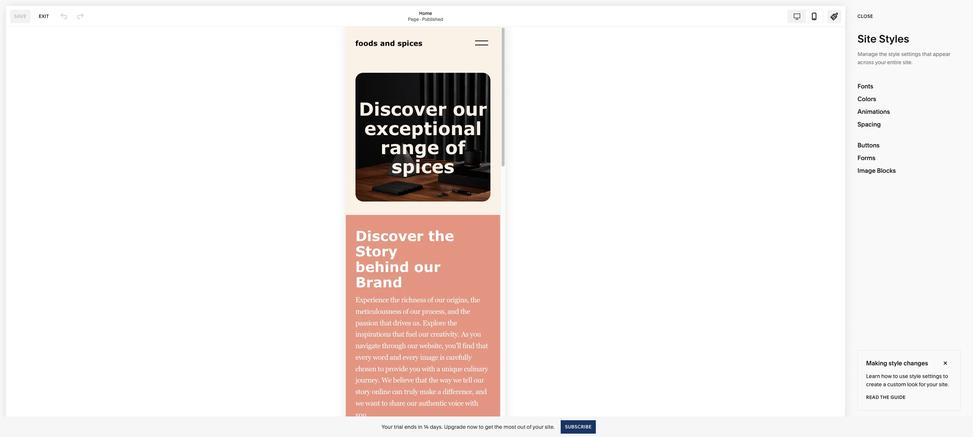 Task type: locate. For each thing, give the bounding box(es) containing it.
your right the for on the bottom right
[[927, 382, 938, 389]]

site. right the for on the bottom right
[[939, 382, 949, 389]]

0 vertical spatial style
[[889, 51, 900, 58]]

use
[[900, 374, 909, 380]]

your left entire
[[876, 59, 886, 66]]

appear
[[933, 51, 951, 58]]

2 horizontal spatial to
[[944, 374, 949, 380]]

close button
[[858, 10, 874, 23]]

your right of
[[533, 424, 544, 431]]

2 vertical spatial style
[[910, 374, 921, 380]]

site. right of
[[545, 424, 555, 431]]

1 vertical spatial your
[[927, 382, 938, 389]]

changes
[[904, 360, 929, 368]]

site. right entire
[[903, 59, 913, 66]]

animations link
[[858, 105, 961, 118]]

your inside 'manage the style settings that appear across your entire site.'
[[876, 59, 886, 66]]

fonts
[[858, 83, 874, 90]]

buttons link
[[858, 139, 961, 152]]

style up 'look'
[[910, 374, 921, 380]]

your
[[876, 59, 886, 66], [927, 382, 938, 389], [533, 424, 544, 431]]

0 horizontal spatial settings
[[902, 51, 921, 58]]

making
[[867, 360, 888, 368]]

save button
[[10, 10, 31, 23]]

tab list
[[789, 10, 823, 22]]

to
[[894, 374, 898, 380], [944, 374, 949, 380], [479, 424, 484, 431]]

the inside button
[[881, 395, 890, 401]]

1 horizontal spatial site.
[[903, 59, 913, 66]]

blocks
[[877, 167, 896, 175]]

subscribe
[[565, 425, 592, 430]]

2 vertical spatial your
[[533, 424, 544, 431]]

spacing link
[[858, 118, 961, 131]]

settings inside learn how to use style settings to create a custom look for your site.
[[923, 374, 942, 380]]

styles
[[879, 33, 910, 45]]

1 horizontal spatial settings
[[923, 374, 942, 380]]

exit
[[39, 13, 49, 19]]

2 horizontal spatial your
[[927, 382, 938, 389]]

style
[[889, 51, 900, 58], [889, 360, 903, 368], [910, 374, 921, 380]]

the right read
[[881, 395, 890, 401]]

style up entire
[[889, 51, 900, 58]]

exit button
[[35, 10, 53, 23]]

now
[[467, 424, 478, 431]]

your
[[382, 424, 393, 431]]

spacing
[[858, 121, 881, 128]]

the right "get"
[[495, 424, 503, 431]]

save
[[14, 13, 26, 19]]

read
[[867, 395, 880, 401]]

0 vertical spatial your
[[876, 59, 886, 66]]

0 horizontal spatial to
[[479, 424, 484, 431]]

1 vertical spatial the
[[881, 395, 890, 401]]

2 horizontal spatial site.
[[939, 382, 949, 389]]

buttons
[[858, 142, 880, 149]]

across
[[858, 59, 874, 66]]

for
[[919, 382, 926, 389]]

manage
[[858, 51, 878, 58]]

0 horizontal spatial your
[[533, 424, 544, 431]]

settings left that
[[902, 51, 921, 58]]

the inside 'manage the style settings that appear across your entire site.'
[[880, 51, 888, 58]]

settings up the for on the bottom right
[[923, 374, 942, 380]]

image blocks
[[858, 167, 896, 175]]

your inside learn how to use style settings to create a custom look for your site.
[[927, 382, 938, 389]]

site.
[[903, 59, 913, 66], [939, 382, 949, 389], [545, 424, 555, 431]]

0 vertical spatial site.
[[903, 59, 913, 66]]

1 vertical spatial site.
[[939, 382, 949, 389]]

image blocks link
[[858, 165, 961, 177]]

days.
[[430, 424, 443, 431]]

0 vertical spatial settings
[[902, 51, 921, 58]]

the down site styles
[[880, 51, 888, 58]]

the
[[880, 51, 888, 58], [881, 395, 890, 401], [495, 424, 503, 431]]

0 vertical spatial the
[[880, 51, 888, 58]]

1 horizontal spatial your
[[876, 59, 886, 66]]

the for manage
[[880, 51, 888, 58]]

0 horizontal spatial site.
[[545, 424, 555, 431]]

get
[[485, 424, 493, 431]]

settings
[[902, 51, 921, 58], [923, 374, 942, 380]]

forms
[[858, 154, 876, 162]]

1 vertical spatial style
[[889, 360, 903, 368]]

close
[[858, 13, 874, 19]]

style up use at the right
[[889, 360, 903, 368]]

2 vertical spatial site.
[[545, 424, 555, 431]]

1 vertical spatial settings
[[923, 374, 942, 380]]

custom
[[888, 382, 906, 389]]

home page · published
[[408, 10, 444, 22]]



Task type: vqa. For each thing, say whether or not it's contained in the screenshot.
Letter Spacing range field for Tertiary Button
no



Task type: describe. For each thing, give the bounding box(es) containing it.
forms link
[[858, 152, 961, 165]]

making style changes
[[867, 360, 929, 368]]

14
[[424, 424, 429, 431]]

page
[[408, 16, 419, 22]]

subscribe button
[[561, 421, 596, 434]]

guide
[[891, 395, 906, 401]]

most
[[504, 424, 516, 431]]

manage the style settings that appear across your entire site.
[[858, 51, 951, 66]]

learn
[[867, 374, 881, 380]]

site
[[858, 33, 877, 45]]

colors link
[[858, 93, 961, 105]]

settings inside 'manage the style settings that appear across your entire site.'
[[902, 51, 921, 58]]

1 horizontal spatial to
[[894, 374, 898, 380]]

·
[[420, 16, 421, 22]]

upgrade
[[444, 424, 466, 431]]

animations
[[858, 108, 890, 116]]

learn how to use style settings to create a custom look for your site.
[[867, 374, 949, 389]]

read the guide
[[867, 395, 906, 401]]

fonts link
[[858, 80, 961, 93]]

home
[[419, 10, 432, 16]]

colors
[[858, 95, 877, 103]]

the for read
[[881, 395, 890, 401]]

image
[[858, 167, 876, 175]]

ends
[[405, 424, 417, 431]]

trial
[[394, 424, 403, 431]]

site. inside learn how to use style settings to create a custom look for your site.
[[939, 382, 949, 389]]

2 vertical spatial the
[[495, 424, 503, 431]]

of
[[527, 424, 532, 431]]

read the guide button
[[867, 392, 906, 405]]

style inside 'manage the style settings that appear across your entire site.'
[[889, 51, 900, 58]]

create
[[867, 382, 882, 389]]

that
[[923, 51, 932, 58]]

look
[[908, 382, 918, 389]]

in
[[418, 424, 423, 431]]

site styles
[[858, 33, 910, 45]]

entire
[[888, 59, 902, 66]]

a
[[884, 382, 887, 389]]

how
[[882, 374, 892, 380]]

published
[[422, 16, 444, 22]]

your trial ends in 14 days. upgrade now to get the most out of your site.
[[382, 424, 555, 431]]

out
[[518, 424, 526, 431]]

site. inside 'manage the style settings that appear across your entire site.'
[[903, 59, 913, 66]]

style inside learn how to use style settings to create a custom look for your site.
[[910, 374, 921, 380]]



